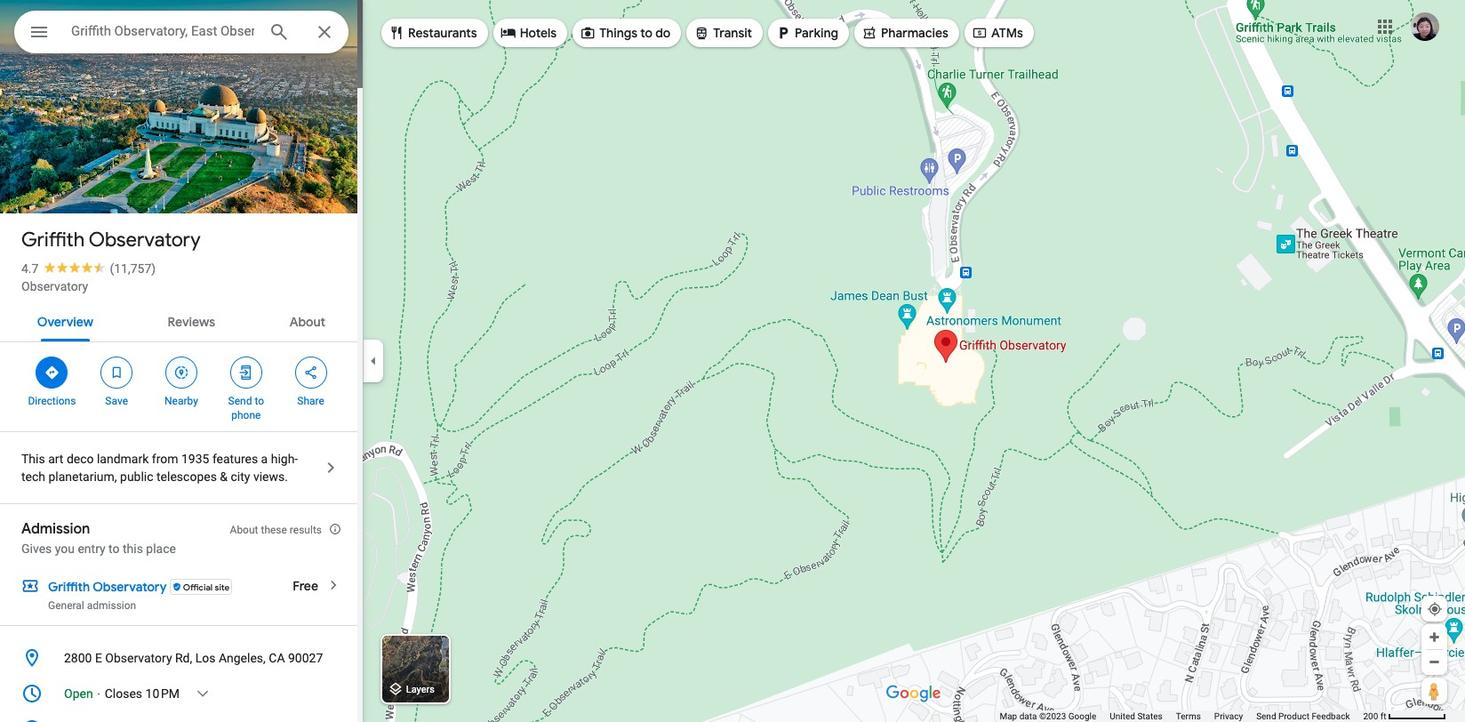 Task type: vqa. For each thing, say whether or not it's contained in the screenshot.
second "CA$2,113 ENTIRE TRIP" from the top
no



Task type: describe. For each thing, give the bounding box(es) containing it.
71,409 photos
[[45, 176, 136, 193]]

official site
[[183, 581, 230, 593]]

observatory up (11,757)
[[89, 228, 201, 253]]


[[580, 23, 596, 42]]

1 vertical spatial griffith
[[48, 579, 90, 595]]

planetarium,
[[48, 470, 117, 484]]

deco
[[67, 452, 94, 466]]

general
[[48, 599, 84, 612]]

united states
[[1110, 711, 1163, 721]]

admission
[[21, 520, 90, 538]]

nearby
[[165, 395, 198, 407]]

show your location image
[[1427, 601, 1443, 617]]

send product feedback
[[1257, 711, 1350, 721]]

open ⋅ closes 10 pm
[[64, 687, 180, 701]]

united states button
[[1110, 711, 1163, 722]]

from
[[152, 452, 178, 466]]

4.7
[[21, 261, 39, 276]]


[[862, 23, 878, 42]]

⋅
[[96, 687, 102, 701]]


[[238, 363, 254, 382]]

high-
[[271, 452, 298, 466]]

photo of griffith observatory image
[[0, 0, 363, 228]]

about these results image
[[329, 523, 341, 535]]

 restaurants
[[389, 23, 477, 42]]

reviews button
[[153, 299, 229, 341]]

these
[[261, 524, 287, 536]]

about for about these results
[[230, 524, 258, 536]]

map data ©2023 google
[[1000, 711, 1097, 721]]

directions
[[28, 395, 76, 407]]

show open hours for the week image
[[195, 686, 211, 702]]

ft
[[1381, 711, 1387, 721]]

terms button
[[1176, 711, 1201, 722]]

gives
[[21, 542, 52, 556]]

gives you entry to this place
[[21, 542, 176, 556]]

11,757 reviews element
[[110, 261, 156, 276]]

observatory up admission
[[93, 579, 167, 595]]

google maps element
[[0, 0, 1466, 722]]

data
[[1020, 711, 1037, 721]]

terms
[[1176, 711, 1201, 721]]

hotels
[[520, 25, 557, 41]]


[[44, 363, 60, 382]]

reviews
[[168, 314, 215, 330]]


[[389, 23, 405, 42]]

 pharmacies
[[862, 23, 949, 42]]


[[303, 363, 319, 382]]

send product feedback button
[[1257, 711, 1350, 722]]

feedback
[[1312, 711, 1350, 721]]

parking
[[795, 25, 839, 41]]

art
[[48, 452, 64, 466]]

2 vertical spatial to
[[109, 542, 120, 556]]

google account: michele murakami  
(michele.murakami@adept.ai) image
[[1411, 12, 1440, 41]]

site
[[215, 581, 230, 593]]

observatory down "4.7 stars" image
[[21, 279, 88, 293]]

71,409
[[45, 176, 88, 193]]

features
[[212, 452, 258, 466]]

city
[[231, 470, 250, 484]]

do
[[656, 25, 671, 41]]

atms
[[991, 25, 1023, 41]]

overview
[[37, 314, 93, 330]]

views.
[[253, 470, 288, 484]]

you
[[55, 542, 75, 556]]

privacy
[[1215, 711, 1243, 721]]

product
[[1279, 711, 1310, 721]]

 button
[[14, 11, 64, 57]]

to inside the send to phone
[[255, 395, 264, 407]]

2800
[[64, 651, 92, 665]]

closes
[[105, 687, 142, 701]]


[[972, 23, 988, 42]]

e
[[95, 651, 102, 665]]

a
[[261, 452, 268, 466]]

Griffith Observatory, East Observatory Road, Los Angeles, CA field
[[14, 11, 349, 53]]

71,409 photos button
[[13, 169, 143, 200]]

general admission
[[48, 599, 136, 612]]

overview button
[[23, 299, 108, 341]]

1935
[[181, 452, 209, 466]]

restaurants
[[408, 25, 477, 41]]



Task type: locate. For each thing, give the bounding box(es) containing it.
 search field
[[14, 11, 349, 57]]


[[500, 23, 516, 42]]

about
[[290, 314, 326, 330], [230, 524, 258, 536]]

to inside  things to do
[[641, 25, 653, 41]]

1 horizontal spatial send
[[1257, 711, 1277, 721]]

open
[[64, 687, 93, 701]]

observatory button
[[21, 277, 88, 295]]

observatory inside button
[[105, 651, 172, 665]]

this art deco landmark from 1935 features a high- tech planetarium, public telescopes & city views. button
[[0, 432, 363, 503]]

1 horizontal spatial to
[[255, 395, 264, 407]]

about left the these
[[230, 524, 258, 536]]

to left this
[[109, 542, 120, 556]]

observatory
[[89, 228, 201, 253], [21, 279, 88, 293], [93, 579, 167, 595], [105, 651, 172, 665]]

show street view coverage image
[[1422, 678, 1448, 704]]

public
[[120, 470, 153, 484]]

0 horizontal spatial to
[[109, 542, 120, 556]]

griffith up general
[[48, 579, 90, 595]]

zoom out image
[[1428, 655, 1442, 669]]

united
[[1110, 711, 1136, 721]]

photos
[[92, 176, 136, 193]]

1 vertical spatial to
[[255, 395, 264, 407]]

admission
[[87, 599, 136, 612]]

to up phone
[[255, 395, 264, 407]]

send left product
[[1257, 711, 1277, 721]]

(11,757)
[[110, 261, 156, 276]]

0 horizontal spatial about
[[230, 524, 258, 536]]

this art deco landmark from 1935 features a high- tech planetarium, public telescopes & city views.
[[21, 452, 298, 484]]


[[28, 20, 50, 44]]

hours image
[[21, 683, 43, 704]]

griffith observatory main content
[[0, 0, 363, 722]]

 transit
[[694, 23, 752, 42]]

0 horizontal spatial send
[[228, 395, 252, 407]]

information for griffith observatory region
[[0, 637, 363, 722]]

footer
[[1000, 711, 1364, 722]]

tech
[[21, 470, 45, 484]]

copy address image
[[323, 650, 339, 666]]

to left do
[[641, 25, 653, 41]]

tab list containing overview
[[0, 299, 363, 341]]

2800 e observatory rd, los angeles, ca 90027 button
[[0, 640, 363, 676]]

griffith observatory
[[21, 228, 201, 253], [48, 579, 167, 595]]

200 ft button
[[1364, 711, 1447, 721]]

this
[[123, 542, 143, 556]]

griffith up "4.7 stars" image
[[21, 228, 85, 253]]

about up 
[[290, 314, 326, 330]]

free
[[293, 578, 318, 594]]

footer containing map data ©2023 google
[[1000, 711, 1364, 722]]

send for send product feedback
[[1257, 711, 1277, 721]]

0 vertical spatial about
[[290, 314, 326, 330]]

to
[[641, 25, 653, 41], [255, 395, 264, 407], [109, 542, 120, 556]]

angeles,
[[219, 651, 266, 665]]

phone
[[231, 409, 261, 422]]


[[109, 363, 125, 382]]

©2023
[[1040, 711, 1066, 721]]

privacy button
[[1215, 711, 1243, 722]]

about inside button
[[290, 314, 326, 330]]

0 vertical spatial send
[[228, 395, 252, 407]]

0 vertical spatial griffith
[[21, 228, 85, 253]]

0 vertical spatial griffith observatory
[[21, 228, 201, 253]]

 atms
[[972, 23, 1023, 42]]

google
[[1069, 711, 1097, 721]]

official
[[183, 581, 213, 593]]

0 vertical spatial to
[[641, 25, 653, 41]]

2 horizontal spatial to
[[641, 25, 653, 41]]

1 vertical spatial about
[[230, 524, 258, 536]]

pharmacies
[[881, 25, 949, 41]]


[[694, 23, 710, 42]]

 hotels
[[500, 23, 557, 42]]

1 vertical spatial send
[[1257, 711, 1277, 721]]

tab list
[[0, 299, 363, 341]]

website: griffithobservatory.org image
[[21, 719, 43, 722]]

10 pm
[[145, 687, 180, 701]]


[[173, 363, 189, 382]]

actions for griffith observatory region
[[0, 342, 363, 431]]

about button
[[275, 299, 340, 341]]

about these results
[[230, 524, 322, 536]]

1 horizontal spatial about
[[290, 314, 326, 330]]

griffith
[[21, 228, 85, 253], [48, 579, 90, 595]]

rd,
[[175, 651, 192, 665]]

this
[[21, 452, 45, 466]]

observatory up closes
[[105, 651, 172, 665]]

200 ft
[[1364, 711, 1387, 721]]

states
[[1138, 711, 1163, 721]]

share
[[297, 395, 324, 407]]

about for about
[[290, 314, 326, 330]]

1 vertical spatial griffith observatory
[[48, 579, 167, 595]]

collapse side panel image
[[364, 351, 383, 371]]

footer inside google maps element
[[1000, 711, 1364, 722]]

send inside the send to phone
[[228, 395, 252, 407]]

2800 e observatory rd, los angeles, ca 90027
[[64, 651, 323, 665]]

transit
[[713, 25, 752, 41]]

&
[[220, 470, 228, 484]]

send for send to phone
[[228, 395, 252, 407]]

results
[[290, 524, 322, 536]]

200
[[1364, 711, 1379, 721]]

 things to do
[[580, 23, 671, 42]]

map
[[1000, 711, 1018, 721]]

los
[[195, 651, 216, 665]]

entry
[[78, 542, 105, 556]]

none field inside griffith observatory, east observatory road, los angeles, ca field
[[71, 20, 254, 42]]

save
[[105, 395, 128, 407]]

4.7 stars image
[[39, 261, 110, 273]]

tab list inside google maps element
[[0, 299, 363, 341]]

None field
[[71, 20, 254, 42]]

ca
[[269, 651, 285, 665]]

landmark
[[97, 452, 149, 466]]

zoom in image
[[1428, 631, 1442, 644]]

send inside button
[[1257, 711, 1277, 721]]

griffith observatory up admission
[[48, 579, 167, 595]]

telescopes
[[157, 470, 217, 484]]

layers
[[406, 684, 435, 696]]

things
[[600, 25, 638, 41]]

griffith observatory up 11,757 reviews element
[[21, 228, 201, 253]]

send up phone
[[228, 395, 252, 407]]



